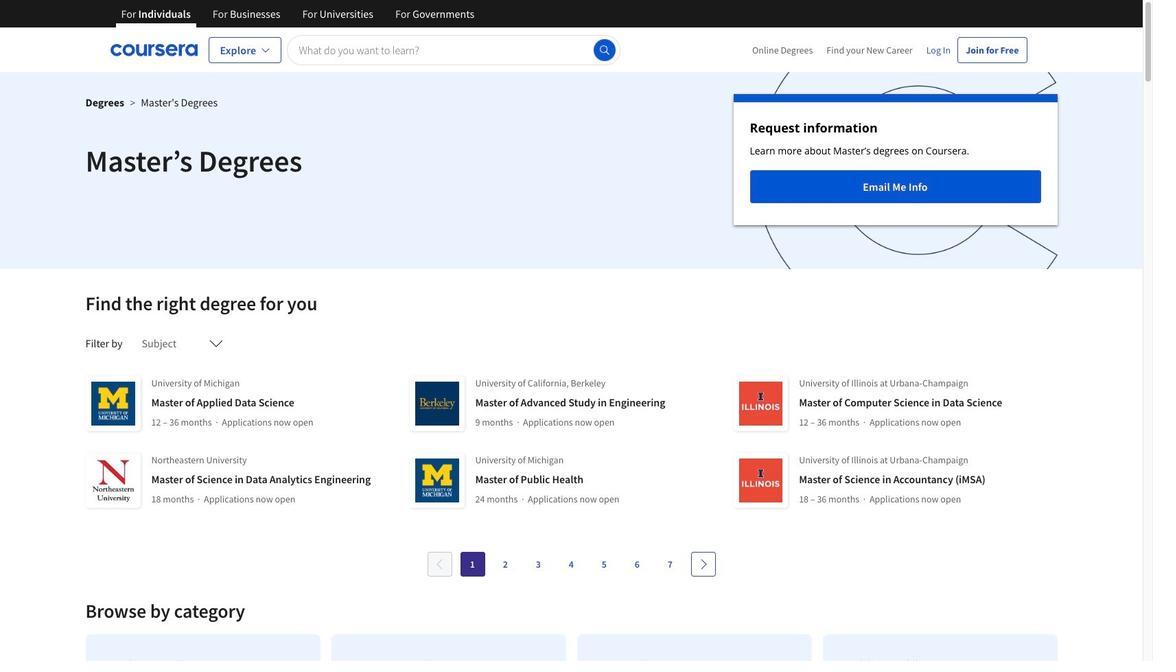 Task type: locate. For each thing, give the bounding box(es) containing it.
None search field
[[287, 35, 620, 65]]

list
[[80, 629, 1063, 661]]

1 vertical spatial university of illinois at urbana-champaign image
[[734, 453, 788, 508]]

coursera image
[[110, 39, 197, 61]]

northeastern university image
[[85, 453, 140, 508]]

1 vertical spatial university of michigan image
[[410, 453, 465, 508]]

status
[[734, 94, 1058, 225]]

1 university of illinois at urbana-champaign image from the top
[[734, 376, 788, 431]]

university of illinois at urbana-champaign image
[[734, 376, 788, 431], [734, 453, 788, 508]]

0 vertical spatial university of illinois at urbana-champaign image
[[734, 376, 788, 431]]

0 vertical spatial university of michigan image
[[85, 376, 140, 431]]

university of michigan image
[[85, 376, 140, 431], [410, 453, 465, 508]]

go to next page image
[[698, 559, 709, 570]]

0 horizontal spatial university of michigan image
[[85, 376, 140, 431]]

university of california, berkeley image
[[410, 376, 465, 431]]



Task type: describe. For each thing, give the bounding box(es) containing it.
1 horizontal spatial university of michigan image
[[410, 453, 465, 508]]

What do you want to learn? text field
[[287, 35, 620, 65]]

banner navigation
[[110, 0, 486, 38]]

2 university of illinois at urbana-champaign image from the top
[[734, 453, 788, 508]]



Task type: vqa. For each thing, say whether or not it's contained in the screenshot.
University of California, Berkeley Image
yes



